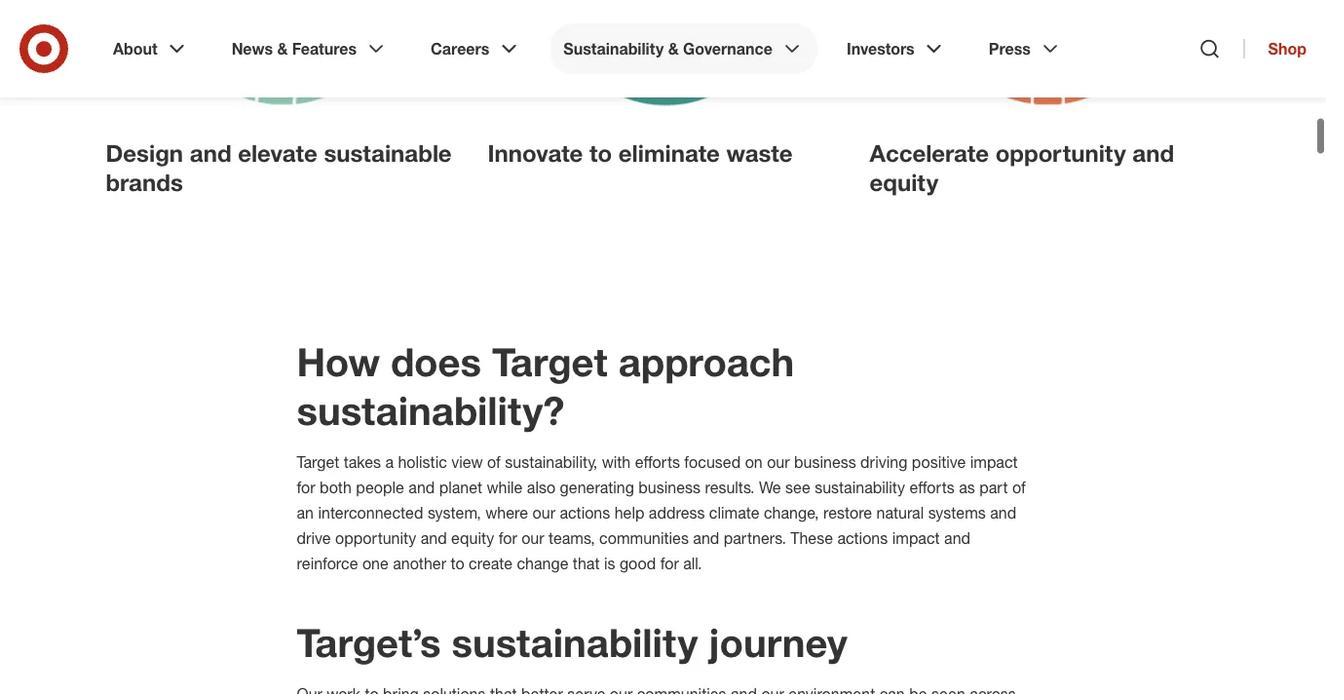 Task type: locate. For each thing, give the bounding box(es) containing it.
system,
[[428, 504, 481, 523]]

0 horizontal spatial of
[[487, 453, 501, 472]]

results.
[[705, 478, 755, 497]]

actions down 'restore'
[[838, 529, 888, 548]]

business up see
[[795, 453, 857, 472]]

good
[[620, 554, 656, 573]]

our up change
[[522, 529, 545, 548]]

1 horizontal spatial business
[[795, 453, 857, 472]]

of
[[487, 453, 501, 472], [1013, 478, 1026, 497]]

driving
[[861, 453, 908, 472]]

target's
[[297, 618, 441, 666]]

view
[[452, 453, 483, 472]]

impact up part
[[971, 453, 1018, 472]]

design and elevate sustainable brands
[[106, 139, 452, 196]]

0 vertical spatial equity
[[870, 168, 939, 196]]

actions
[[560, 504, 611, 523], [838, 529, 888, 548]]

0 horizontal spatial actions
[[560, 504, 611, 523]]

is
[[604, 554, 616, 573]]

one
[[363, 554, 389, 573]]

sustainability,
[[505, 453, 598, 472]]

& right news
[[277, 39, 288, 58]]

1 vertical spatial our
[[533, 504, 556, 523]]

0 vertical spatial our
[[767, 453, 790, 472]]

& for features
[[277, 39, 288, 58]]

business up address
[[639, 478, 701, 497]]

0 vertical spatial sustainability
[[815, 478, 906, 497]]

an
[[297, 504, 314, 523]]

& left governance
[[668, 39, 679, 58]]

restore
[[824, 504, 873, 523]]

design
[[106, 139, 183, 167]]

& for governance
[[668, 39, 679, 58]]

1 horizontal spatial sustainability
[[815, 478, 906, 497]]

2 vertical spatial for
[[661, 554, 679, 573]]

1 horizontal spatial efforts
[[910, 478, 955, 497]]

sustainability down "that" in the bottom of the page
[[452, 618, 698, 666]]

0 vertical spatial actions
[[560, 504, 611, 523]]

drive
[[297, 529, 331, 548]]

1 vertical spatial target
[[297, 453, 340, 472]]

and inside accelerate opportunity and equity
[[1133, 139, 1175, 167]]

1 vertical spatial equity
[[451, 529, 494, 548]]

1 horizontal spatial opportunity
[[996, 139, 1127, 167]]

sustainability up 'restore'
[[815, 478, 906, 497]]

1 vertical spatial opportunity
[[335, 529, 417, 548]]

and
[[190, 139, 232, 167], [1133, 139, 1175, 167], [409, 478, 435, 497], [991, 504, 1017, 523], [421, 529, 447, 548], [693, 529, 720, 548], [945, 529, 971, 548]]

interconnected
[[318, 504, 424, 523]]

1 horizontal spatial equity
[[870, 168, 939, 196]]

about link
[[99, 23, 202, 74]]

equity up create
[[451, 529, 494, 548]]

1 horizontal spatial actions
[[838, 529, 888, 548]]

0 vertical spatial efforts
[[635, 453, 680, 472]]

teams,
[[549, 529, 595, 548]]

accelerate
[[870, 139, 990, 167]]

1 horizontal spatial &
[[668, 39, 679, 58]]

0 vertical spatial for
[[297, 478, 315, 497]]

equity
[[870, 168, 939, 196], [451, 529, 494, 548]]

efforts right with on the bottom left
[[635, 453, 680, 472]]

our down the also
[[533, 504, 556, 523]]

0 vertical spatial of
[[487, 453, 501, 472]]

our
[[767, 453, 790, 472], [533, 504, 556, 523], [522, 529, 545, 548]]

address
[[649, 504, 705, 523]]

elevate
[[238, 139, 318, 167]]

create
[[469, 554, 513, 573]]

opportunity inside "target takes a holistic view of sustainability, with efforts focused on our business driving positive impact for both people and planet while also generating business results. we see sustainability efforts as part of an interconnected system, where our actions help address climate change, restore natural systems and drive opportunity and equity for our teams, communities and partners. these actions impact and reinforce one another to create change that is good for all."
[[335, 529, 417, 548]]

sustainability
[[815, 478, 906, 497], [452, 618, 698, 666]]

eliminate
[[619, 139, 720, 167]]

as
[[959, 478, 976, 497]]

0 horizontal spatial equity
[[451, 529, 494, 548]]

1 horizontal spatial for
[[499, 529, 517, 548]]

change,
[[764, 504, 819, 523]]

sustainability & governance link
[[550, 23, 818, 74]]

equity inside "target takes a holistic view of sustainability, with efforts focused on our business driving positive impact for both people and planet while also generating business results. we see sustainability efforts as part of an interconnected system, where our actions help address climate change, restore natural systems and drive opportunity and equity for our teams, communities and partners. these actions impact and reinforce one another to create change that is good for all."
[[451, 529, 494, 548]]

&
[[277, 39, 288, 58], [668, 39, 679, 58]]

0 horizontal spatial opportunity
[[335, 529, 417, 548]]

while
[[487, 478, 523, 497]]

1 vertical spatial of
[[1013, 478, 1026, 497]]

2 & from the left
[[668, 39, 679, 58]]

these
[[791, 529, 833, 548]]

impact down natural
[[893, 529, 940, 548]]

of right view on the bottom left of the page
[[487, 453, 501, 472]]

0 vertical spatial business
[[795, 453, 857, 472]]

efforts down positive
[[910, 478, 955, 497]]

where
[[486, 504, 528, 523]]

of right part
[[1013, 478, 1026, 497]]

opportunity
[[996, 139, 1127, 167], [335, 529, 417, 548]]

with
[[602, 453, 631, 472]]

0 vertical spatial impact
[[971, 453, 1018, 472]]

for down where at the left bottom of page
[[499, 529, 517, 548]]

2 horizontal spatial for
[[661, 554, 679, 573]]

our right on at bottom
[[767, 453, 790, 472]]

for
[[297, 478, 315, 497], [499, 529, 517, 548], [661, 554, 679, 573]]

actions down generating
[[560, 504, 611, 523]]

help
[[615, 504, 645, 523]]

to right innovate
[[590, 139, 612, 167]]

0 horizontal spatial to
[[451, 554, 465, 573]]

0 vertical spatial target
[[492, 338, 608, 385]]

holistic
[[398, 453, 447, 472]]

on
[[745, 453, 763, 472]]

efforts
[[635, 453, 680, 472], [910, 478, 955, 497]]

reinforce
[[297, 554, 358, 573]]

news & features link
[[218, 23, 402, 74]]

we
[[759, 478, 781, 497]]

1 vertical spatial impact
[[893, 529, 940, 548]]

0 vertical spatial opportunity
[[996, 139, 1127, 167]]

1 horizontal spatial to
[[590, 139, 612, 167]]

equity down the accelerate
[[870, 168, 939, 196]]

1 horizontal spatial target
[[492, 338, 608, 385]]

systems
[[929, 504, 986, 523]]

target's sustainability journey
[[297, 618, 848, 666]]

news
[[232, 39, 273, 58]]

target
[[492, 338, 608, 385], [297, 453, 340, 472]]

opportunity inside accelerate opportunity and equity
[[996, 139, 1127, 167]]

1 & from the left
[[277, 39, 288, 58]]

1 vertical spatial business
[[639, 478, 701, 497]]

how does target approach sustainability?
[[297, 338, 795, 434]]

to left create
[[451, 554, 465, 573]]

0 horizontal spatial target
[[297, 453, 340, 472]]

0 horizontal spatial for
[[297, 478, 315, 497]]

to inside "target takes a holistic view of sustainability, with efforts focused on our business driving positive impact for both people and planet while also generating business results. we see sustainability efforts as part of an interconnected system, where our actions help address climate change, restore natural systems and drive opportunity and equity for our teams, communities and partners. these actions impact and reinforce one another to create change that is good for all."
[[451, 554, 465, 573]]

0 horizontal spatial sustainability
[[452, 618, 698, 666]]

approach
[[619, 338, 795, 385]]

business
[[795, 453, 857, 472], [639, 478, 701, 497]]

natural
[[877, 504, 924, 523]]

generating
[[560, 478, 635, 497]]

innovate to eliminate waste
[[488, 139, 793, 167]]

focused
[[685, 453, 741, 472]]

0 horizontal spatial impact
[[893, 529, 940, 548]]

to
[[590, 139, 612, 167], [451, 554, 465, 573]]

1 vertical spatial to
[[451, 554, 465, 573]]

positive
[[912, 453, 966, 472]]

for up "an" at the left of page
[[297, 478, 315, 497]]

impact
[[971, 453, 1018, 472], [893, 529, 940, 548]]

features
[[292, 39, 357, 58]]

equity inside accelerate opportunity and equity
[[870, 168, 939, 196]]

0 horizontal spatial &
[[277, 39, 288, 58]]

0 vertical spatial to
[[590, 139, 612, 167]]

communities
[[600, 529, 689, 548]]

for left the all.
[[661, 554, 679, 573]]

journey
[[709, 618, 848, 666]]



Task type: describe. For each thing, give the bounding box(es) containing it.
another
[[393, 554, 447, 573]]

1 horizontal spatial impact
[[971, 453, 1018, 472]]

see
[[786, 478, 811, 497]]

brands
[[106, 168, 183, 196]]

1 vertical spatial for
[[499, 529, 517, 548]]

governance
[[684, 39, 773, 58]]

that
[[573, 554, 600, 573]]

waste
[[727, 139, 793, 167]]

planet
[[439, 478, 483, 497]]

accelerate opportunity and equity
[[870, 139, 1175, 196]]

change
[[517, 554, 569, 573]]

1 vertical spatial sustainability
[[452, 618, 698, 666]]

innovate
[[488, 139, 583, 167]]

0 horizontal spatial business
[[639, 478, 701, 497]]

both
[[320, 478, 352, 497]]

and inside design and elevate sustainable brands
[[190, 139, 232, 167]]

takes
[[344, 453, 381, 472]]

1 vertical spatial actions
[[838, 529, 888, 548]]

climate
[[710, 504, 760, 523]]

careers
[[431, 39, 490, 58]]

part
[[980, 478, 1008, 497]]

sustainability
[[564, 39, 664, 58]]

all.
[[684, 554, 702, 573]]

does
[[391, 338, 482, 385]]

press link
[[976, 23, 1076, 74]]

shop
[[1269, 39, 1307, 58]]

0 horizontal spatial efforts
[[635, 453, 680, 472]]

shop link
[[1245, 39, 1307, 58]]

sustainability inside "target takes a holistic view of sustainability, with efforts focused on our business driving positive impact for both people and planet while also generating business results. we see sustainability efforts as part of an interconnected system, where our actions help address climate change, restore natural systems and drive opportunity and equity for our teams, communities and partners. these actions impact and reinforce one another to create change that is good for all."
[[815, 478, 906, 497]]

about
[[113, 39, 158, 58]]

2 vertical spatial our
[[522, 529, 545, 548]]

target inside "how does target approach sustainability?"
[[492, 338, 608, 385]]

careers link
[[417, 23, 535, 74]]

people
[[356, 478, 404, 497]]

press
[[989, 39, 1031, 58]]

investors link
[[833, 23, 960, 74]]

1 vertical spatial efforts
[[910, 478, 955, 497]]

news & features
[[232, 39, 357, 58]]

target inside "target takes a holistic view of sustainability, with efforts focused on our business driving positive impact for both people and planet while also generating business results. we see sustainability efforts as part of an interconnected system, where our actions help address climate change, restore natural systems and drive opportunity and equity for our teams, communities and partners. these actions impact and reinforce one another to create change that is good for all."
[[297, 453, 340, 472]]

partners.
[[724, 529, 787, 548]]

how
[[297, 338, 380, 385]]

sustainability?
[[297, 386, 565, 434]]

1 horizontal spatial of
[[1013, 478, 1026, 497]]

sustainability & governance
[[564, 39, 773, 58]]

also
[[527, 478, 556, 497]]

a
[[385, 453, 394, 472]]

sustainable
[[324, 139, 452, 167]]

investors
[[847, 39, 915, 58]]

target takes a holistic view of sustainability, with efforts focused on our business driving positive impact for both people and planet while also generating business results. we see sustainability efforts as part of an interconnected system, where our actions help address climate change, restore natural systems and drive opportunity and equity for our teams, communities and partners. these actions impact and reinforce one another to create change that is good for all.
[[297, 453, 1026, 573]]



Task type: vqa. For each thing, say whether or not it's contained in the screenshot.
actions
yes



